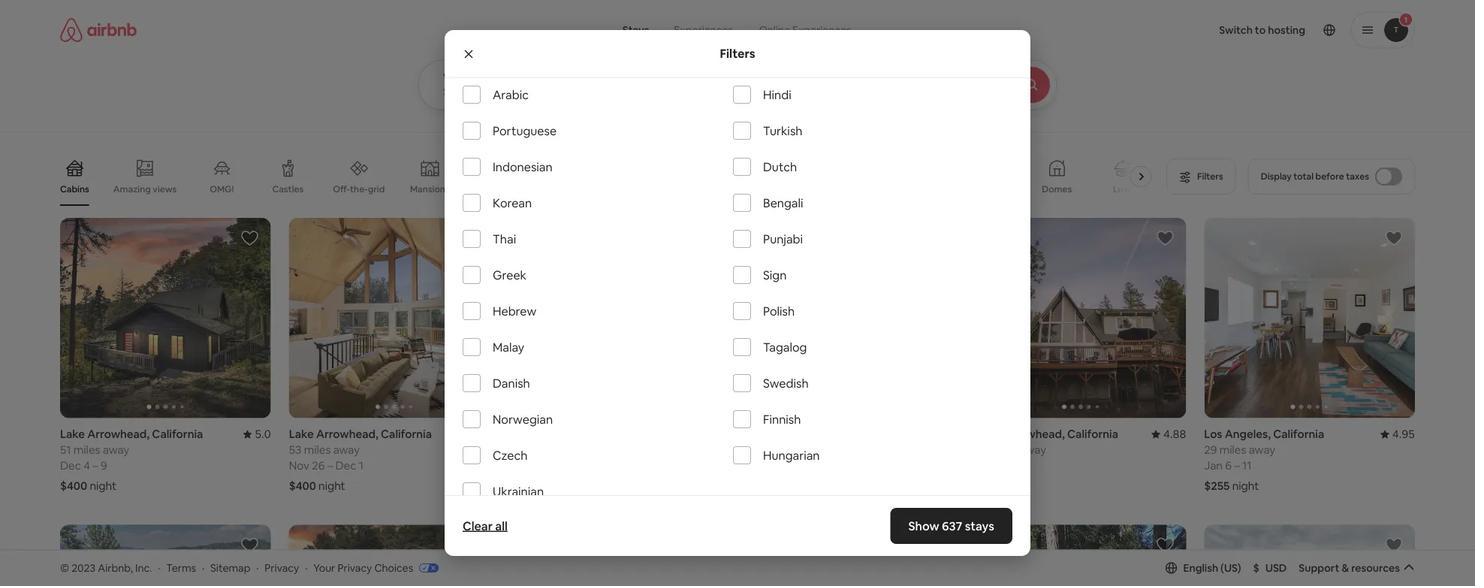 Task type: vqa. For each thing, say whether or not it's contained in the screenshot.


Task type: locate. For each thing, give the bounding box(es) containing it.
1 away from the left
[[103, 443, 129, 457]]

0 horizontal spatial add to wishlist: lake arrowhead, california image
[[241, 229, 259, 247]]

rooms
[[481, 183, 511, 195]]

· left privacy link
[[256, 561, 259, 574]]

night down "11"
[[1233, 479, 1259, 493]]

miles for lake arrowhead, california 53 miles away nov 26 – dec 1 $400 night
[[304, 443, 331, 457]]

6 away from the left
[[1249, 443, 1276, 457]]

– left the 9
[[93, 458, 98, 473]]

cabins
[[60, 183, 89, 195]]

castles
[[272, 183, 304, 195]]

none search field containing stays
[[418, 0, 1098, 110]]

637
[[942, 518, 963, 533]]

4.88 out of 5 average rating image
[[1152, 427, 1187, 441]]

dec left '1'
[[335, 458, 356, 473]]

5 arrowhead, from the left
[[545, 427, 607, 441]]

lake inside lake arrowhead, california 51 miles away dec 4 – 9 $400 night
[[60, 427, 85, 441]]

1 vertical spatial show
[[909, 518, 940, 533]]

show for show map
[[703, 495, 730, 508]]

experiences right online
[[793, 23, 852, 37]]

– inside 'lake arrowhead, california 53 miles away nov 26 – dec 1 $400 night'
[[327, 458, 333, 473]]

arrowhead, inside the lake arrowhead, california 52 miles away dec 10 – 15
[[774, 427, 836, 441]]

$400 down 4
[[60, 479, 87, 493]]

english (us) button
[[1166, 561, 1242, 575]]

your
[[313, 561, 335, 574]]

– right '6'
[[1235, 458, 1240, 473]]

arrowhead,
[[87, 427, 150, 441], [316, 427, 379, 441], [774, 427, 836, 441], [1003, 427, 1065, 441], [545, 427, 607, 441]]

5 – from the left
[[1235, 458, 1240, 473]]

show 637 stays
[[909, 518, 995, 533]]

filters
[[720, 46, 755, 61]]

experiences up filters
[[674, 23, 733, 37]]

california for lake arrowhead, california 52 miles away dec 10 – 15
[[839, 427, 890, 441]]

lake inside "lake arrowhead, california 53 miles away"
[[976, 427, 1001, 441]]

0 horizontal spatial $400
[[60, 479, 87, 493]]

dutch
[[763, 159, 797, 174]]

2 dec from the left
[[335, 458, 356, 473]]

0 vertical spatial show
[[703, 495, 730, 508]]

2 miles from the left
[[304, 443, 331, 457]]

5 away from the left
[[562, 443, 589, 457]]

arrowhead, inside "lake arrowhead, california 53 miles away"
[[1003, 427, 1065, 441]]

night down the 9
[[90, 479, 116, 493]]

4 lake from the left
[[976, 427, 1001, 441]]

profile element
[[888, 0, 1415, 60]]

$400 down 26 in the left of the page
[[289, 479, 316, 493]]

dec inside lake arrowhead, california 51 miles away dec 4 – 9 $400 night
[[60, 458, 81, 473]]

1 horizontal spatial nov
[[518, 458, 538, 473]]

tagalog
[[763, 339, 807, 355]]

3 arrowhead, from the left
[[774, 427, 836, 441]]

experiences
[[674, 23, 733, 37], [793, 23, 852, 37]]

night down 26 in the left of the page
[[319, 479, 345, 493]]

· right inc.
[[158, 561, 160, 574]]

1 california from the left
[[152, 427, 203, 441]]

privacy left 'your'
[[265, 561, 299, 574]]

1 arrowhead, from the left
[[87, 427, 150, 441]]

0 vertical spatial add to wishlist: lake arrowhead, california image
[[1156, 229, 1175, 247]]

2 lake from the left
[[289, 427, 314, 441]]

punjabi
[[763, 231, 803, 246]]

night
[[90, 479, 116, 493], [319, 479, 345, 493], [546, 479, 573, 493], [1233, 479, 1259, 493]]

3 – from the left
[[784, 458, 790, 473]]

6 california from the left
[[1274, 427, 1325, 441]]

night inside 'los angeles, california 29 miles away jan 6 – 11 $255 night'
[[1233, 479, 1259, 493]]

0 horizontal spatial show
[[703, 495, 730, 508]]

california inside lake arrowhead, california 51 miles away dec 4 – 9 $400 night
[[152, 427, 203, 441]]

support & resources
[[1299, 561, 1400, 575]]

privacy right 'your'
[[338, 561, 372, 574]]

0 horizontal spatial experiences
[[674, 23, 733, 37]]

– for 17
[[554, 458, 560, 473]]

– inside the lake arrowhead, california 52 miles away dec 10 – 15
[[784, 458, 790, 473]]

– left '15'
[[784, 458, 790, 473]]

53 inside lake arrowhead, california 53 miles away nov 12 – 17 $225 night
[[518, 443, 530, 457]]

miles inside lake arrowhead, california 51 miles away dec 4 – 9 $400 night
[[73, 443, 100, 457]]

1 vertical spatial add to wishlist: lake arrowhead, california image
[[241, 536, 259, 554]]

trending
[[702, 183, 739, 195]]

Where field
[[443, 85, 640, 98]]

$400 inside lake arrowhead, california 51 miles away dec 4 – 9 $400 night
[[60, 479, 87, 493]]

where
[[443, 71, 472, 83]]

group
[[60, 147, 1158, 206], [60, 218, 271, 418], [289, 218, 500, 418], [518, 218, 729, 418], [747, 218, 958, 418], [976, 218, 1187, 418], [1205, 218, 1415, 418], [60, 525, 271, 586], [289, 525, 500, 586], [518, 525, 729, 586], [747, 525, 958, 586], [976, 525, 1187, 586], [1205, 525, 1415, 586]]

2 night from the left
[[319, 479, 345, 493]]

california for lake arrowhead, california 53 miles away nov 26 – dec 1 $400 night
[[381, 427, 432, 441]]

total
[[1294, 171, 1314, 182]]

53 for lake arrowhead, california 53 miles away nov 12 – 17 $225 night
[[518, 443, 530, 457]]

display total before taxes
[[1261, 171, 1370, 182]]

· left 'your'
[[305, 561, 308, 574]]

nov left 26 in the left of the page
[[289, 458, 309, 473]]

dec inside the lake arrowhead, california 52 miles away dec 10 – 15
[[747, 458, 768, 473]]

california for lake arrowhead, california 53 miles away
[[1068, 427, 1119, 441]]

arrowhead, inside 'lake arrowhead, california 53 miles away nov 26 – dec 1 $400 night'
[[316, 427, 379, 441]]

1 – from the left
[[93, 458, 98, 473]]

dec down 52
[[747, 458, 768, 473]]

show inside filters dialog
[[909, 518, 940, 533]]

3 away from the left
[[791, 443, 818, 457]]

lake for lake arrowhead, california 53 miles away nov 26 – dec 1 $400 night
[[289, 427, 314, 441]]

$400
[[60, 479, 87, 493], [289, 479, 316, 493]]

53
[[289, 443, 302, 457], [976, 443, 988, 457], [518, 443, 530, 457]]

1 horizontal spatial experiences
[[793, 23, 852, 37]]

$255
[[1205, 479, 1230, 493]]

3 lake from the left
[[747, 427, 772, 441]]

1 lake from the left
[[60, 427, 85, 441]]

online
[[759, 23, 790, 37]]

4.98
[[477, 427, 500, 441]]

add to wishlist: lake arrowhead, california image
[[241, 229, 259, 247], [470, 229, 488, 247], [928, 536, 946, 554]]

– inside 'los angeles, california 29 miles away jan 6 – 11 $255 night'
[[1235, 458, 1240, 473]]

$400 inside 'lake arrowhead, california 53 miles away nov 26 – dec 1 $400 night'
[[289, 479, 316, 493]]

dec left 4
[[60, 458, 81, 473]]

lake arrowhead, california 51 miles away dec 4 – 9 $400 night
[[60, 427, 203, 493]]

lake arrowhead, california 52 miles away dec 10 – 15
[[747, 427, 890, 473]]

1 53 from the left
[[289, 443, 302, 457]]

away inside 'lake arrowhead, california 53 miles away nov 26 – dec 1 $400 night'
[[333, 443, 360, 457]]

away inside lake arrowhead, california 51 miles away dec 4 – 9 $400 night
[[103, 443, 129, 457]]

1 horizontal spatial add to wishlist: lake arrowhead, california image
[[470, 229, 488, 247]]

add to wishlist: lake arrowhead, california image
[[1156, 229, 1175, 247], [241, 536, 259, 554]]

california inside the lake arrowhead, california 52 miles away dec 10 – 15
[[839, 427, 890, 441]]

3 california from the left
[[839, 427, 890, 441]]

– right 26 in the left of the page
[[327, 458, 333, 473]]

2 california from the left
[[381, 427, 432, 441]]

lake for lake arrowhead, california 53 miles away
[[976, 427, 1001, 441]]

miles inside "lake arrowhead, california 53 miles away"
[[991, 443, 1018, 457]]

show 637 stays link
[[891, 508, 1013, 544]]

away inside "lake arrowhead, california 53 miles away"
[[1020, 443, 1047, 457]]

away for lake arrowhead, california 53 miles away
[[1020, 443, 1047, 457]]

53 inside "lake arrowhead, california 53 miles away"
[[976, 443, 988, 457]]

arabic
[[493, 87, 529, 102]]

4 california from the left
[[1068, 427, 1119, 441]]

arrowhead, for lake arrowhead, california 53 miles away nov 12 – 17 $225 night
[[545, 427, 607, 441]]

0 horizontal spatial dec
[[60, 458, 81, 473]]

experiences inside 'button'
[[674, 23, 733, 37]]

your privacy choices
[[313, 561, 413, 574]]

4 away from the left
[[1020, 443, 1047, 457]]

norwegian
[[493, 411, 553, 427]]

4 · from the left
[[305, 561, 308, 574]]

1 horizontal spatial add to wishlist: lake arrowhead, california image
[[1156, 229, 1175, 247]]

$225
[[518, 479, 544, 493]]

1 horizontal spatial privacy
[[338, 561, 372, 574]]

1 night from the left
[[90, 479, 116, 493]]

indonesian
[[493, 159, 553, 174]]

11
[[1243, 458, 1252, 473]]

lake
[[60, 427, 85, 441], [289, 427, 314, 441], [747, 427, 772, 441], [976, 427, 1001, 441], [518, 427, 543, 441]]

czech
[[493, 447, 528, 463]]

– inside lake arrowhead, california 51 miles away dec 4 – 9 $400 night
[[93, 458, 98, 473]]

add to wishlist: lake arrowhead, california image for 5.0
[[241, 229, 259, 247]]

away inside the lake arrowhead, california 52 miles away dec 10 – 15
[[791, 443, 818, 457]]

1 horizontal spatial $400
[[289, 479, 316, 493]]

1 $400 from the left
[[60, 479, 87, 493]]

lake inside the lake arrowhead, california 52 miles away dec 10 – 15
[[747, 427, 772, 441]]

2 horizontal spatial dec
[[747, 458, 768, 473]]

None search field
[[418, 0, 1098, 110]]

0 horizontal spatial 53
[[289, 443, 302, 457]]

4 arrowhead, from the left
[[1003, 427, 1065, 441]]

1 horizontal spatial 53
[[518, 443, 530, 457]]

away inside 'los angeles, california 29 miles away jan 6 – 11 $255 night'
[[1249, 443, 1276, 457]]

jan
[[1205, 458, 1223, 473]]

4 miles from the left
[[991, 443, 1018, 457]]

4 night from the left
[[1233, 479, 1259, 493]]

·
[[158, 561, 160, 574], [202, 561, 205, 574], [256, 561, 259, 574], [305, 561, 308, 574]]

– left 17
[[554, 458, 560, 473]]

miles inside 'lake arrowhead, california 53 miles away nov 26 – dec 1 $400 night'
[[304, 443, 331, 457]]

2 – from the left
[[327, 458, 333, 473]]

miles inside the lake arrowhead, california 52 miles away dec 10 – 15
[[762, 443, 789, 457]]

add to wishlist: twin peaks, california image
[[1156, 536, 1175, 554]]

1 horizontal spatial dec
[[335, 458, 356, 473]]

nov inside lake arrowhead, california 53 miles away nov 12 – 17 $225 night
[[518, 458, 538, 473]]

night inside lake arrowhead, california 51 miles away dec 4 – 9 $400 night
[[90, 479, 116, 493]]

lake arrowhead, california 53 miles away
[[976, 427, 1119, 457]]

4 – from the left
[[554, 458, 560, 473]]

2 · from the left
[[202, 561, 205, 574]]

5 california from the left
[[610, 427, 661, 441]]

0 horizontal spatial add to wishlist: lake arrowhead, california image
[[241, 536, 259, 554]]

1 nov from the left
[[289, 458, 309, 473]]

los angeles, california 29 miles away jan 6 – 11 $255 night
[[1205, 427, 1325, 493]]

2 away from the left
[[333, 443, 360, 457]]

4.98 out of 5 average rating image
[[465, 427, 500, 441]]

views
[[153, 183, 177, 195]]

2 arrowhead, from the left
[[316, 427, 379, 441]]

add to wishlist: los angeles, california image
[[1385, 229, 1403, 247]]

show for show 637 stays
[[909, 518, 940, 533]]

california inside "lake arrowhead, california 53 miles away"
[[1068, 427, 1119, 441]]

2 horizontal spatial 53
[[976, 443, 988, 457]]

clear all
[[463, 518, 508, 533]]

51
[[60, 443, 71, 457]]

away
[[103, 443, 129, 457], [333, 443, 360, 457], [791, 443, 818, 457], [1020, 443, 1047, 457], [562, 443, 589, 457], [1249, 443, 1276, 457]]

show left 637
[[909, 518, 940, 533]]

arrowhead, inside lake arrowhead, california 53 miles away nov 12 – 17 $225 night
[[545, 427, 607, 441]]

night inside lake arrowhead, california 53 miles away nov 12 – 17 $225 night
[[546, 479, 573, 493]]

california inside 'los angeles, california 29 miles away jan 6 – 11 $255 night'
[[1274, 427, 1325, 441]]

night down 17
[[546, 479, 573, 493]]

2 horizontal spatial add to wishlist: lake arrowhead, california image
[[928, 536, 946, 554]]

1 experiences from the left
[[674, 23, 733, 37]]

lake for lake arrowhead, california 51 miles away dec 4 – 9 $400 night
[[60, 427, 85, 441]]

show left map
[[703, 495, 730, 508]]

lake inside lake arrowhead, california 53 miles away nov 12 – 17 $225 night
[[518, 427, 543, 441]]

away for lake arrowhead, california 53 miles away nov 26 – dec 1 $400 night
[[333, 443, 360, 457]]

miles for lake arrowhead, california 53 miles away nov 12 – 17 $225 night
[[533, 443, 560, 457]]

nov inside 'lake arrowhead, california 53 miles away nov 26 – dec 1 $400 night'
[[289, 458, 309, 473]]

support & resources button
[[1299, 561, 1415, 575]]

1 dec from the left
[[60, 458, 81, 473]]

dec inside 'lake arrowhead, california 53 miles away nov 26 – dec 1 $400 night'
[[335, 458, 356, 473]]

polish
[[763, 303, 795, 319]]

2 nov from the left
[[518, 458, 538, 473]]

©
[[60, 561, 69, 574]]

3 dec from the left
[[747, 458, 768, 473]]

away for lake arrowhead, california 51 miles away dec 4 – 9 $400 night
[[103, 443, 129, 457]]

2 privacy from the left
[[338, 561, 372, 574]]

nov
[[289, 458, 309, 473], [518, 458, 538, 473]]

4.95
[[1393, 427, 1415, 441]]

stays button
[[611, 15, 661, 45]]

– for 15
[[784, 458, 790, 473]]

miles inside 'los angeles, california 29 miles away jan 6 – 11 $255 night'
[[1220, 443, 1247, 457]]

lake inside 'lake arrowhead, california 53 miles away nov 26 – dec 1 $400 night'
[[289, 427, 314, 441]]

5 miles from the left
[[533, 443, 560, 457]]

terms · sitemap · privacy
[[166, 561, 299, 574]]

nov left 12
[[518, 458, 538, 473]]

support
[[1299, 561, 1340, 575]]

portuguese
[[493, 123, 557, 138]]

3 53 from the left
[[518, 443, 530, 457]]

3 night from the left
[[546, 479, 573, 493]]

miles for lake arrowhead, california 51 miles away dec 4 – 9 $400 night
[[73, 443, 100, 457]]

off-
[[333, 183, 350, 195]]

ukrainian
[[493, 483, 544, 499]]

display total before taxes button
[[1248, 159, 1415, 195]]

arrowhead, inside lake arrowhead, california 51 miles away dec 4 – 9 $400 night
[[87, 427, 150, 441]]

5.0 out of 5 average rating image
[[243, 427, 271, 441]]

california inside lake arrowhead, california 53 miles away nov 12 – 17 $225 night
[[610, 427, 661, 441]]

miles inside lake arrowhead, california 53 miles away nov 12 – 17 $225 night
[[533, 443, 560, 457]]

away for lake arrowhead, california 53 miles away nov 12 – 17 $225 night
[[562, 443, 589, 457]]

5 lake from the left
[[518, 427, 543, 441]]

· right terms link
[[202, 561, 205, 574]]

2 $400 from the left
[[289, 479, 316, 493]]

6 miles from the left
[[1220, 443, 1247, 457]]

0 horizontal spatial nov
[[289, 458, 309, 473]]

0 horizontal spatial privacy
[[265, 561, 299, 574]]

1 miles from the left
[[73, 443, 100, 457]]

show map
[[703, 495, 754, 508]]

california inside 'lake arrowhead, california 53 miles away nov 26 – dec 1 $400 night'
[[381, 427, 432, 441]]

hungarian
[[763, 447, 820, 463]]

california
[[152, 427, 203, 441], [381, 427, 432, 441], [839, 427, 890, 441], [1068, 427, 1119, 441], [610, 427, 661, 441], [1274, 427, 1325, 441]]

1
[[359, 458, 364, 473]]

53 inside 'lake arrowhead, california 53 miles away nov 26 – dec 1 $400 night'
[[289, 443, 302, 457]]

add to wishlist: los angeles, california image
[[1385, 536, 1403, 554]]

away inside lake arrowhead, california 53 miles away nov 12 – 17 $225 night
[[562, 443, 589, 457]]

3 miles from the left
[[762, 443, 789, 457]]

2 53 from the left
[[976, 443, 988, 457]]

9
[[101, 458, 107, 473]]

– inside lake arrowhead, california 53 miles away nov 12 – 17 $225 night
[[554, 458, 560, 473]]

amazing views
[[113, 183, 177, 195]]

angeles,
[[1225, 427, 1271, 441]]

lake for lake arrowhead, california 52 miles away dec 10 – 15
[[747, 427, 772, 441]]

show inside button
[[703, 495, 730, 508]]

miles
[[73, 443, 100, 457], [304, 443, 331, 457], [762, 443, 789, 457], [991, 443, 1018, 457], [533, 443, 560, 457], [1220, 443, 1247, 457]]

1 horizontal spatial show
[[909, 518, 940, 533]]

–
[[93, 458, 98, 473], [327, 458, 333, 473], [784, 458, 790, 473], [554, 458, 560, 473], [1235, 458, 1240, 473]]



Task type: describe. For each thing, give the bounding box(es) containing it.
miles for los angeles, california 29 miles away jan 6 – 11 $255 night
[[1220, 443, 1247, 457]]

4
[[84, 458, 90, 473]]

the-
[[350, 183, 368, 195]]

clear
[[463, 518, 493, 533]]

group containing amazing views
[[60, 147, 1158, 206]]

arrowhead, for lake arrowhead, california 53 miles away
[[1003, 427, 1065, 441]]

los
[[1205, 427, 1223, 441]]

sitemap
[[210, 561, 250, 574]]

15
[[792, 458, 803, 473]]

turkish
[[763, 123, 803, 138]]

$ usd
[[1254, 561, 1287, 575]]

night for $255
[[1233, 479, 1259, 493]]

miles for lake arrowhead, california 52 miles away dec 10 – 15
[[762, 443, 789, 457]]

lake arrowhead, california 53 miles away nov 26 – dec 1 $400 night
[[289, 427, 432, 493]]

nov for 12
[[518, 458, 538, 473]]

hindi
[[763, 87, 792, 102]]

53 for lake arrowhead, california 53 miles away
[[976, 443, 988, 457]]

– for 9
[[93, 458, 98, 473]]

luxe
[[1113, 183, 1133, 195]]

10
[[770, 458, 782, 473]]

filters dialog
[[445, 0, 1031, 561]]

english (us)
[[1184, 561, 1242, 575]]

danish
[[493, 375, 530, 391]]

2 experiences from the left
[[793, 23, 852, 37]]

swedish
[[763, 375, 809, 391]]

resources
[[1352, 561, 1400, 575]]

arrowhead, for lake arrowhead, california 53 miles away nov 26 – dec 1 $400 night
[[316, 427, 379, 441]]

nov for 26
[[289, 458, 309, 473]]

add to wishlist: lake arrowhead, california image for 4.98
[[470, 229, 488, 247]]

online experiences link
[[746, 15, 865, 45]]

english
[[1184, 561, 1219, 575]]

6
[[1225, 458, 1232, 473]]

choices
[[374, 561, 413, 574]]

terms link
[[166, 561, 196, 574]]

stays tab panel
[[418, 60, 1098, 110]]

4.88
[[1164, 427, 1187, 441]]

hebrew
[[493, 303, 537, 319]]

night for $400
[[90, 479, 116, 493]]

map
[[732, 495, 754, 508]]

show map button
[[688, 484, 788, 520]]

display
[[1261, 171, 1292, 182]]

dec for 52
[[747, 458, 768, 473]]

arrowhead, for lake arrowhead, california 52 miles away dec 10 – 15
[[774, 427, 836, 441]]

california for los angeles, california 29 miles away jan 6 – 11 $255 night
[[1274, 427, 1325, 441]]

usd
[[1266, 561, 1287, 575]]

all
[[495, 518, 508, 533]]

lake arrowhead, california 53 miles away nov 12 – 17 $225 night
[[518, 427, 661, 493]]

greek
[[493, 267, 527, 283]]

lake for lake arrowhead, california 53 miles away nov 12 – 17 $225 night
[[518, 427, 543, 441]]

domes
[[1042, 183, 1072, 195]]

away for los angeles, california 29 miles away jan 6 – 11 $255 night
[[1249, 443, 1276, 457]]

inc.
[[135, 561, 152, 574]]

night inside 'lake arrowhead, california 53 miles away nov 26 – dec 1 $400 night'
[[319, 479, 345, 493]]

thai
[[493, 231, 516, 246]]

off-the-grid
[[333, 183, 385, 195]]

4.95 out of 5 average rating image
[[1381, 427, 1415, 441]]

(us)
[[1221, 561, 1242, 575]]

miles for lake arrowhead, california 53 miles away
[[991, 443, 1018, 457]]

dec for 51
[[60, 458, 81, 473]]

privacy link
[[265, 561, 299, 574]]

&
[[1342, 561, 1349, 575]]

online experiences
[[759, 23, 852, 37]]

12
[[541, 458, 552, 473]]

5.0
[[255, 427, 271, 441]]

what can we help you find? tab list
[[611, 15, 746, 45]]

$
[[1254, 561, 1260, 575]]

korean
[[493, 195, 532, 210]]

26
[[312, 458, 325, 473]]

terms
[[166, 561, 196, 574]]

finnish
[[763, 411, 801, 427]]

– for 11
[[1235, 458, 1240, 473]]

bengali
[[763, 195, 804, 210]]

3 · from the left
[[256, 561, 259, 574]]

malay
[[493, 339, 525, 355]]

california for lake arrowhead, california 51 miles away dec 4 – 9 $400 night
[[152, 427, 203, 441]]

53 for lake arrowhead, california 53 miles away nov 26 – dec 1 $400 night
[[289, 443, 302, 457]]

stays
[[965, 518, 995, 533]]

17
[[562, 458, 573, 473]]

sitemap link
[[210, 561, 250, 574]]

arrowhead, for lake arrowhead, california 51 miles away dec 4 – 9 $400 night
[[87, 427, 150, 441]]

amazing
[[113, 183, 151, 195]]

clear all button
[[455, 511, 515, 541]]

52
[[747, 443, 759, 457]]

away for lake arrowhead, california 52 miles away dec 10 – 15
[[791, 443, 818, 457]]

1 · from the left
[[158, 561, 160, 574]]

grid
[[368, 183, 385, 195]]

1 privacy from the left
[[265, 561, 299, 574]]

– for dec
[[327, 458, 333, 473]]

2023
[[72, 561, 96, 574]]

© 2023 airbnb, inc. ·
[[60, 561, 160, 574]]

night for $225
[[546, 479, 573, 493]]

stays
[[623, 23, 649, 37]]

mansions
[[410, 183, 450, 195]]

experiences button
[[661, 15, 746, 45]]

taxes
[[1346, 171, 1370, 182]]

sign
[[763, 267, 787, 283]]

your privacy choices link
[[313, 561, 439, 575]]

california for lake arrowhead, california 53 miles away nov 12 – 17 $225 night
[[610, 427, 661, 441]]



